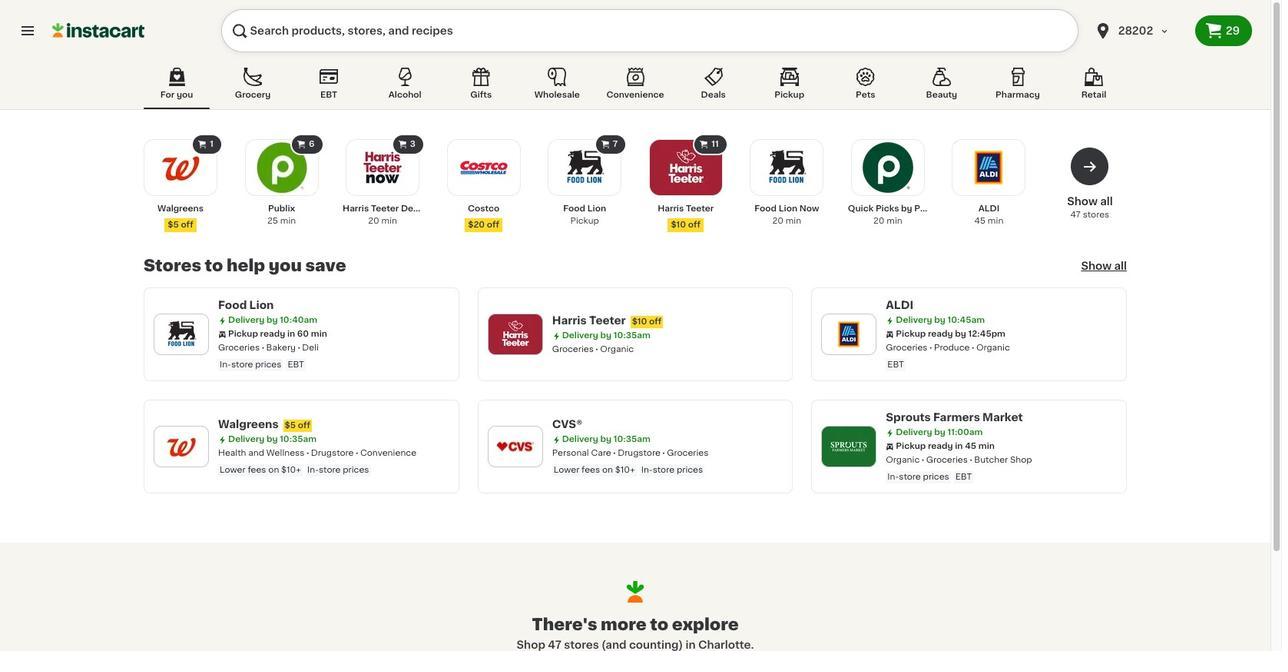 Task type: locate. For each thing, give the bounding box(es) containing it.
47
[[1071, 211, 1081, 219], [548, 640, 562, 651]]

deli
[[302, 344, 319, 352]]

pickup up food lion now "image"
[[775, 91, 805, 99]]

10:35am up personal care drugstore groceries
[[614, 435, 651, 444]]

pickup ready by 12:45pm
[[897, 330, 1006, 338]]

0 vertical spatial show
[[1068, 196, 1098, 207]]

2 $10+ from the left
[[616, 466, 635, 474]]

ebt
[[321, 91, 338, 99], [288, 361, 304, 369], [888, 361, 905, 369], [956, 473, 973, 481]]

1 horizontal spatial lion
[[588, 204, 607, 213]]

food lion now image
[[761, 141, 813, 194]]

delivery by 10:35am up wellness
[[228, 435, 317, 444]]

delivery by 10:35am
[[562, 331, 651, 340], [228, 435, 317, 444], [562, 435, 651, 444]]

ready
[[260, 330, 285, 338], [929, 330, 954, 338], [929, 442, 954, 450]]

10:35am
[[614, 331, 651, 340], [280, 435, 317, 444], [614, 435, 651, 444]]

lower
[[220, 466, 246, 474], [554, 466, 580, 474]]

1 horizontal spatial fees
[[582, 466, 600, 474]]

stores to help you save tab panel
[[136, 134, 1135, 493]]

ready for aldi
[[929, 330, 954, 338]]

by for sprouts farmers market logo
[[935, 428, 946, 437]]

delivery for aldi logo
[[897, 316, 933, 324]]

1 horizontal spatial walgreens $5 off
[[218, 419, 311, 430]]

aldi for aldi 45 min
[[979, 204, 1000, 213]]

20 inside harris teeter delivery now 20 min
[[368, 217, 379, 225]]

0 horizontal spatial convenience
[[360, 449, 417, 457]]

0 horizontal spatial teeter
[[371, 204, 399, 213]]

lion
[[588, 204, 607, 213], [779, 204, 798, 213], [250, 300, 274, 311]]

on down wellness
[[268, 466, 279, 474]]

0 vertical spatial all
[[1101, 196, 1114, 207]]

20 down harris teeter delivery now 'image'
[[368, 217, 379, 225]]

groceries organic
[[552, 345, 634, 354]]

in-store prices ebt for lion
[[220, 361, 304, 369]]

store down health and wellness drugstore convenience
[[319, 466, 341, 474]]

1 horizontal spatial 47
[[1071, 211, 1081, 219]]

0 horizontal spatial aldi
[[887, 300, 914, 311]]

pickup inside button
[[775, 91, 805, 99]]

by up pickup ready in 45 min
[[935, 428, 946, 437]]

delivery down harris teeter delivery now 'image'
[[401, 204, 438, 213]]

retail
[[1082, 91, 1107, 99]]

ready down "delivery by 10:45am"
[[929, 330, 954, 338]]

0 vertical spatial aldi
[[979, 204, 1000, 213]]

aldi down aldi image
[[979, 204, 1000, 213]]

there's more to explore shop 47 stores (and counting) in charlotte.
[[517, 617, 754, 651]]

pickup for aldi
[[897, 330, 926, 338]]

1 horizontal spatial all
[[1115, 261, 1128, 271]]

ebt left alcohol
[[321, 91, 338, 99]]

stores inside show all 47 stores
[[1084, 211, 1110, 219]]

10:35am for teeter
[[614, 331, 651, 340]]

delivery by 10:35am for harris teeter
[[562, 331, 651, 340]]

all for show all 47 stores
[[1101, 196, 1114, 207]]

pickup down sprouts
[[897, 442, 926, 450]]

delivery down food lion
[[228, 316, 265, 324]]

min down picks
[[887, 217, 903, 225]]

0 horizontal spatial stores
[[564, 640, 599, 651]]

1 horizontal spatial lower fees on $10+ in-store prices
[[554, 466, 703, 474]]

0 horizontal spatial in
[[287, 330, 295, 338]]

1 horizontal spatial lower
[[554, 466, 580, 474]]

food down food lion image
[[564, 204, 586, 213]]

food down food lion now "image"
[[755, 204, 777, 213]]

lower for personal
[[554, 466, 580, 474]]

ebt inside button
[[321, 91, 338, 99]]

delivery by 10:35am up groceries organic
[[562, 331, 651, 340]]

in-store prices ebt
[[220, 361, 304, 369], [888, 473, 973, 481]]

aldi image
[[963, 141, 1016, 194]]

lion for food lion now 20 min
[[779, 204, 798, 213]]

teeter inside the harris teeter $10 off
[[686, 204, 714, 213]]

you inside for you button
[[177, 91, 193, 99]]

1 vertical spatial 47
[[548, 640, 562, 651]]

1 horizontal spatial $10+
[[616, 466, 635, 474]]

lower down personal
[[554, 466, 580, 474]]

1 fees from the left
[[248, 466, 266, 474]]

by up care
[[601, 435, 612, 444]]

0 vertical spatial you
[[177, 91, 193, 99]]

0 horizontal spatial to
[[205, 258, 223, 274]]

grocery
[[235, 91, 271, 99]]

shop categories tab list
[[144, 65, 1128, 109]]

walgreens $5 off up and
[[218, 419, 311, 430]]

by for aldi logo
[[935, 316, 946, 324]]

in-
[[220, 361, 231, 369], [307, 466, 319, 474], [642, 466, 653, 474], [888, 473, 900, 481]]

pickup for sprouts farmers market
[[897, 442, 926, 450]]

1 horizontal spatial drugstore
[[618, 449, 661, 457]]

drugstore right care
[[618, 449, 661, 457]]

delivery for walgreens logo
[[228, 435, 265, 444]]

0 horizontal spatial on
[[268, 466, 279, 474]]

10:35am up wellness
[[280, 435, 317, 444]]

3
[[410, 140, 416, 148]]

11
[[712, 140, 719, 148]]

by up groceries organic
[[601, 331, 612, 340]]

aldi inside aldi 45 min
[[979, 204, 1000, 213]]

shop right butcher
[[1011, 456, 1033, 464]]

delivery
[[401, 204, 438, 213], [228, 316, 265, 324], [897, 316, 933, 324], [562, 331, 599, 340], [897, 428, 933, 437], [228, 435, 265, 444], [562, 435, 599, 444]]

lion down food lion image
[[588, 204, 607, 213]]

you right for
[[177, 91, 193, 99]]

now
[[440, 204, 459, 213], [800, 204, 820, 213]]

deals button
[[681, 65, 747, 109]]

1 horizontal spatial 20
[[773, 217, 784, 225]]

0 horizontal spatial walgreens
[[158, 204, 204, 213]]

store down 'groceries bakery deli'
[[231, 361, 253, 369]]

sprouts farmers market logo image
[[830, 427, 870, 467]]

fees
[[248, 466, 266, 474], [582, 466, 600, 474]]

to
[[205, 258, 223, 274], [651, 617, 669, 633]]

drugstore right wellness
[[311, 449, 354, 457]]

pickup for food lion
[[228, 330, 258, 338]]

1 horizontal spatial publix
[[915, 204, 942, 213]]

food inside food lion now 20 min
[[755, 204, 777, 213]]

1 vertical spatial you
[[269, 258, 302, 274]]

harris teeter delivery now image
[[357, 141, 409, 194]]

lion up delivery by 10:40am
[[250, 300, 274, 311]]

1 vertical spatial stores
[[564, 640, 599, 651]]

2 vertical spatial in
[[686, 640, 696, 651]]

0 vertical spatial in-store prices ebt
[[220, 361, 304, 369]]

picks
[[876, 204, 900, 213]]

1 vertical spatial convenience
[[360, 449, 417, 457]]

to inside there's more to explore shop 47 stores (and counting) in charlotte.
[[651, 617, 669, 633]]

teeter down harris teeter delivery now 'image'
[[371, 204, 399, 213]]

1 lower from the left
[[220, 466, 246, 474]]

0 vertical spatial $10
[[671, 221, 686, 229]]

fees down care
[[582, 466, 600, 474]]

in
[[287, 330, 295, 338], [956, 442, 964, 450], [686, 640, 696, 651]]

1 vertical spatial to
[[651, 617, 669, 633]]

0 vertical spatial 45
[[975, 217, 986, 225]]

0 vertical spatial convenience
[[607, 91, 665, 99]]

45
[[975, 217, 986, 225], [966, 442, 977, 450]]

in up organic groceries butcher shop
[[956, 442, 964, 450]]

6
[[309, 140, 315, 148]]

you right help
[[269, 258, 302, 274]]

0 horizontal spatial now
[[440, 204, 459, 213]]

2 fees from the left
[[582, 466, 600, 474]]

20 inside quick picks by publix 20 min
[[874, 217, 885, 225]]

and
[[249, 449, 264, 457]]

teeter
[[371, 204, 399, 213], [686, 204, 714, 213], [589, 315, 626, 326]]

produce
[[935, 344, 970, 352]]

beauty button
[[909, 65, 975, 109]]

0 horizontal spatial lower
[[220, 466, 246, 474]]

0 horizontal spatial drugstore
[[311, 449, 354, 457]]

show down show all 47 stores
[[1082, 261, 1112, 271]]

delivery up pickup ready by 12:45pm
[[897, 316, 933, 324]]

fees down and
[[248, 466, 266, 474]]

ebt button
[[296, 65, 362, 109]]

in-store prices ebt down organic groceries butcher shop
[[888, 473, 973, 481]]

on
[[268, 466, 279, 474], [603, 466, 613, 474]]

20 down picks
[[874, 217, 885, 225]]

all
[[1101, 196, 1114, 207], [1115, 261, 1128, 271]]

1 horizontal spatial on
[[603, 466, 613, 474]]

min right 25
[[280, 217, 296, 225]]

0 vertical spatial in
[[287, 330, 295, 338]]

1 vertical spatial aldi
[[887, 300, 914, 311]]

fees for and
[[248, 466, 266, 474]]

harris up groceries organic
[[552, 315, 587, 326]]

min inside harris teeter delivery now 20 min
[[382, 217, 397, 225]]

lower fees on $10+ in-store prices
[[220, 466, 369, 474], [554, 466, 703, 474]]

0 horizontal spatial shop
[[517, 640, 546, 651]]

to up counting)
[[651, 617, 669, 633]]

personal
[[552, 449, 589, 457]]

harris down harris teeter image
[[658, 204, 684, 213]]

stores down there's
[[564, 640, 599, 651]]

2 publix from the left
[[915, 204, 942, 213]]

you
[[177, 91, 193, 99], [269, 258, 302, 274]]

1 lower fees on $10+ in-store prices from the left
[[220, 466, 369, 474]]

$10 up groceries organic
[[632, 317, 647, 326]]

1 vertical spatial show
[[1082, 261, 1112, 271]]

2 horizontal spatial teeter
[[686, 204, 714, 213]]

teeter down harris teeter image
[[686, 204, 714, 213]]

delivery down sprouts
[[897, 428, 933, 437]]

$10+ for wellness
[[281, 466, 301, 474]]

walgreens
[[158, 204, 204, 213], [218, 419, 279, 430]]

pickup ready in 60 min
[[228, 330, 327, 338]]

lower down "health"
[[220, 466, 246, 474]]

by up pickup ready in 60 min
[[267, 316, 278, 324]]

harris teeter $10 off down harris teeter image
[[658, 204, 714, 229]]

$20
[[468, 221, 485, 229]]

$5 up stores
[[168, 221, 179, 229]]

10:35am up groceries organic
[[614, 331, 651, 340]]

shop
[[1011, 456, 1033, 464], [517, 640, 546, 651]]

on for and
[[268, 466, 279, 474]]

store
[[231, 361, 253, 369], [319, 466, 341, 474], [653, 466, 675, 474], [900, 473, 921, 481]]

min down aldi image
[[988, 217, 1004, 225]]

aldi up "delivery by 10:45am"
[[887, 300, 914, 311]]

min down harris teeter delivery now 'image'
[[382, 217, 397, 225]]

$10
[[671, 221, 686, 229], [632, 317, 647, 326]]

harris teeter $10 off up groceries organic
[[552, 315, 662, 326]]

by for food lion logo
[[267, 316, 278, 324]]

0 vertical spatial stores
[[1084, 211, 1110, 219]]

1 on from the left
[[268, 466, 279, 474]]

0 horizontal spatial $10
[[632, 317, 647, 326]]

all inside show all 47 stores
[[1101, 196, 1114, 207]]

45 down aldi image
[[975, 217, 986, 225]]

publix up 25
[[268, 204, 295, 213]]

harris inside the harris teeter $10 off
[[658, 204, 684, 213]]

aldi logo image
[[830, 314, 870, 354]]

stores
[[1084, 211, 1110, 219], [564, 640, 599, 651]]

in-store prices ebt down 'groceries bakery deli'
[[220, 361, 304, 369]]

lion inside food lion now 20 min
[[779, 204, 798, 213]]

costco
[[468, 204, 500, 213]]

charlotte.
[[699, 640, 754, 651]]

wellness
[[267, 449, 305, 457]]

0 horizontal spatial 47
[[548, 640, 562, 651]]

1 horizontal spatial aldi
[[979, 204, 1000, 213]]

organic
[[977, 344, 1011, 352], [601, 345, 634, 354], [887, 456, 920, 464]]

2 horizontal spatial lion
[[779, 204, 798, 213]]

2 horizontal spatial harris
[[658, 204, 684, 213]]

0 vertical spatial 47
[[1071, 211, 1081, 219]]

gifts
[[471, 91, 492, 99]]

off
[[181, 221, 193, 229], [487, 221, 500, 229], [689, 221, 701, 229], [650, 317, 662, 326], [298, 421, 311, 430]]

sprouts farmers market
[[887, 412, 1024, 423]]

0 horizontal spatial $10+
[[281, 466, 301, 474]]

delivery up and
[[228, 435, 265, 444]]

$5 up wellness
[[285, 421, 296, 430]]

0 horizontal spatial food
[[218, 300, 247, 311]]

$10+ down wellness
[[281, 466, 301, 474]]

2 on from the left
[[603, 466, 613, 474]]

0 vertical spatial to
[[205, 258, 223, 274]]

1 horizontal spatial you
[[269, 258, 302, 274]]

20 down food lion now "image"
[[773, 217, 784, 225]]

lion down food lion now "image"
[[779, 204, 798, 213]]

0 horizontal spatial publix
[[268, 204, 295, 213]]

1 horizontal spatial $5
[[285, 421, 296, 430]]

0 horizontal spatial lion
[[250, 300, 274, 311]]

pharmacy
[[996, 91, 1041, 99]]

2 horizontal spatial in
[[956, 442, 964, 450]]

delivery for food lion logo
[[228, 316, 265, 324]]

1 vertical spatial in-store prices ebt
[[888, 473, 973, 481]]

2 now from the left
[[800, 204, 820, 213]]

show
[[1068, 196, 1098, 207], [1082, 261, 1112, 271]]

0 vertical spatial shop
[[1011, 456, 1033, 464]]

1 horizontal spatial harris
[[552, 315, 587, 326]]

min inside 'publix 25 min'
[[280, 217, 296, 225]]

2 lower fees on $10+ in-store prices from the left
[[554, 466, 703, 474]]

pickup down food lion image
[[571, 217, 600, 225]]

1 horizontal spatial in-store prices ebt
[[888, 473, 973, 481]]

shop down there's
[[517, 640, 546, 651]]

now inside harris teeter delivery now 20 min
[[440, 204, 459, 213]]

aldi 45 min
[[975, 204, 1004, 225]]

by up wellness
[[267, 435, 278, 444]]

by right picks
[[902, 204, 913, 213]]

delivery up personal
[[562, 435, 599, 444]]

1 vertical spatial shop
[[517, 640, 546, 651]]

all inside popup button
[[1115, 261, 1128, 271]]

walgreens $5 off
[[158, 204, 204, 229], [218, 419, 311, 430]]

on down care
[[603, 466, 613, 474]]

1 vertical spatial $5
[[285, 421, 296, 430]]

$10+ down personal care drugstore groceries
[[616, 466, 635, 474]]

1 horizontal spatial in
[[686, 640, 696, 651]]

2 horizontal spatial 20
[[874, 217, 885, 225]]

1 horizontal spatial convenience
[[607, 91, 665, 99]]

prices down personal care drugstore groceries
[[677, 466, 703, 474]]

aldi for aldi
[[887, 300, 914, 311]]

3 20 from the left
[[874, 217, 885, 225]]

1 vertical spatial in
[[956, 442, 964, 450]]

1 horizontal spatial shop
[[1011, 456, 1033, 464]]

costco image
[[458, 141, 510, 194]]

1 vertical spatial all
[[1115, 261, 1128, 271]]

7
[[613, 140, 618, 148]]

teeter up groceries organic
[[589, 315, 626, 326]]

harris teeter $10 off
[[658, 204, 714, 229], [552, 315, 662, 326]]

2 horizontal spatial food
[[755, 204, 777, 213]]

aldi
[[979, 204, 1000, 213], [887, 300, 914, 311]]

lion inside 'food lion pickup'
[[588, 204, 607, 213]]

1 vertical spatial 45
[[966, 442, 977, 450]]

ready down delivery by 10:40am
[[260, 330, 285, 338]]

walgreens up and
[[218, 419, 279, 430]]

off inside costco $20 off
[[487, 221, 500, 229]]

1 horizontal spatial now
[[800, 204, 820, 213]]

min
[[280, 217, 296, 225], [382, 217, 397, 225], [786, 217, 802, 225], [887, 217, 903, 225], [988, 217, 1004, 225], [311, 330, 327, 338], [979, 442, 995, 450]]

min inside food lion now 20 min
[[786, 217, 802, 225]]

2 lower from the left
[[554, 466, 580, 474]]

pets button
[[833, 65, 899, 109]]

$10+ for drugstore
[[616, 466, 635, 474]]

food
[[564, 204, 586, 213], [755, 204, 777, 213], [218, 300, 247, 311]]

food for food lion now 20 min
[[755, 204, 777, 213]]

harris teeter logo image
[[496, 314, 536, 354]]

0 horizontal spatial fees
[[248, 466, 266, 474]]

1 horizontal spatial teeter
[[589, 315, 626, 326]]

ebt up sprouts
[[888, 361, 905, 369]]

47 inside show all 47 stores
[[1071, 211, 1081, 219]]

personal care drugstore groceries
[[552, 449, 709, 457]]

lower fees on $10+ in-store prices down wellness
[[220, 466, 369, 474]]

show inside show all 47 stores
[[1068, 196, 1098, 207]]

1 publix from the left
[[268, 204, 295, 213]]

harris down harris teeter delivery now 'image'
[[343, 204, 369, 213]]

market
[[983, 412, 1024, 423]]

show up show all
[[1068, 196, 1098, 207]]

0 vertical spatial $5
[[168, 221, 179, 229]]

harris
[[343, 204, 369, 213], [658, 204, 684, 213], [552, 315, 587, 326]]

in- down pickup ready in 45 min
[[888, 473, 900, 481]]

1 horizontal spatial stores
[[1084, 211, 1110, 219]]

butcher
[[975, 456, 1009, 464]]

45 down 11:00am
[[966, 442, 977, 450]]

by up pickup ready by 12:45pm
[[935, 316, 946, 324]]

None search field
[[221, 9, 1079, 52]]

0 horizontal spatial 20
[[368, 217, 379, 225]]

lower fees on $10+ in-store prices down personal care drugstore groceries
[[554, 466, 703, 474]]

0 horizontal spatial lower fees on $10+ in-store prices
[[220, 466, 369, 474]]

1 20 from the left
[[368, 217, 379, 225]]

publix
[[268, 204, 295, 213], [915, 204, 942, 213]]

0 vertical spatial harris teeter $10 off
[[658, 204, 714, 229]]

1 horizontal spatial to
[[651, 617, 669, 633]]

1 horizontal spatial $10
[[671, 221, 686, 229]]

delivery for harris teeter logo
[[562, 331, 599, 340]]

teeter inside harris teeter delivery now 20 min
[[371, 204, 399, 213]]

now down food lion now "image"
[[800, 204, 820, 213]]

harris inside harris teeter delivery now 20 min
[[343, 204, 369, 213]]

by for harris teeter logo
[[601, 331, 612, 340]]

0 horizontal spatial in-store prices ebt
[[220, 361, 304, 369]]

walgreens $5 off down walgreens image
[[158, 204, 204, 229]]

min right 60 in the left of the page
[[311, 330, 327, 338]]

show inside popup button
[[1082, 261, 1112, 271]]

0 horizontal spatial harris
[[343, 204, 369, 213]]

delivery up groceries organic
[[562, 331, 599, 340]]

29
[[1227, 25, 1241, 36]]

show all
[[1082, 261, 1128, 271]]

0 horizontal spatial $5
[[168, 221, 179, 229]]

1 $10+ from the left
[[281, 466, 301, 474]]

pickup ready in 45 min
[[897, 442, 995, 450]]

publix image
[[256, 141, 308, 194]]

teeter for harris teeter delivery now
[[371, 204, 399, 213]]

60
[[297, 330, 309, 338]]

0 horizontal spatial walgreens $5 off
[[158, 204, 204, 229]]

1 horizontal spatial food
[[564, 204, 586, 213]]

stores up show all
[[1084, 211, 1110, 219]]

by for walgreens logo
[[267, 435, 278, 444]]

convenience inside stores to help you save "tab panel"
[[360, 449, 417, 457]]

0 horizontal spatial all
[[1101, 196, 1114, 207]]

quick picks by publix image
[[862, 141, 915, 194]]

0 horizontal spatial you
[[177, 91, 193, 99]]

2 20 from the left
[[773, 217, 784, 225]]

ready down delivery by 11:00am
[[929, 442, 954, 450]]

counting)
[[629, 640, 683, 651]]

1 now from the left
[[440, 204, 459, 213]]

in- down 'groceries bakery deli'
[[220, 361, 231, 369]]

1 vertical spatial walgreens
[[218, 419, 279, 430]]

walgreens down walgreens image
[[158, 204, 204, 213]]

min inside aldi 45 min
[[988, 217, 1004, 225]]

now left costco
[[440, 204, 459, 213]]

ready for sprouts farmers market
[[929, 442, 954, 450]]

food inside 'food lion pickup'
[[564, 204, 586, 213]]



Task type: vqa. For each thing, say whether or not it's contained in the screenshot.
STOP
no



Task type: describe. For each thing, give the bounding box(es) containing it.
show all 47 stores
[[1068, 196, 1114, 219]]

food lion now 20 min
[[755, 204, 820, 225]]

farmers
[[934, 412, 981, 423]]

lion for food lion
[[250, 300, 274, 311]]

food lion logo image
[[161, 314, 201, 354]]

in-store prices ebt for farmers
[[888, 473, 973, 481]]

by inside quick picks by publix 20 min
[[902, 204, 913, 213]]

now inside food lion now 20 min
[[800, 204, 820, 213]]

in inside there's more to explore shop 47 stores (and counting) in charlotte.
[[686, 640, 696, 651]]

fees for care
[[582, 466, 600, 474]]

10:35am for $5
[[280, 435, 317, 444]]

care
[[591, 449, 612, 457]]

quick
[[848, 204, 874, 213]]

publix 25 min
[[267, 204, 296, 225]]

explore
[[672, 617, 739, 633]]

teeter for harris teeter
[[686, 204, 714, 213]]

harris for harris teeter delivery now
[[343, 204, 369, 213]]

food lion pickup
[[564, 204, 607, 225]]

delivery for the cvs® logo
[[562, 435, 599, 444]]

lower for health
[[220, 466, 246, 474]]

min inside quick picks by publix 20 min
[[887, 217, 903, 225]]

by for the cvs® logo
[[601, 435, 612, 444]]

by down the 10:45am
[[956, 330, 967, 338]]

groceries for groceries organic
[[552, 345, 594, 354]]

store down personal care drugstore groceries
[[653, 466, 675, 474]]

food for food lion pickup
[[564, 204, 586, 213]]

delivery by 10:35am for walgreens
[[228, 435, 317, 444]]

instacart image
[[52, 22, 145, 40]]

Search field
[[221, 9, 1079, 52]]

45 inside aldi 45 min
[[975, 217, 986, 225]]

delivery by 11:00am
[[897, 428, 983, 437]]

costco $20 off
[[468, 204, 500, 229]]

11:00am
[[948, 428, 983, 437]]

delivery by 10:40am
[[228, 316, 318, 324]]

walgreens image
[[155, 141, 207, 194]]

deals
[[701, 91, 726, 99]]

20 inside food lion now 20 min
[[773, 217, 784, 225]]

delivery for sprouts farmers market logo
[[897, 428, 933, 437]]

shop inside stores to help you save "tab panel"
[[1011, 456, 1033, 464]]

quick picks by publix 20 min
[[848, 204, 942, 225]]

in for lion
[[287, 330, 295, 338]]

groceries for groceries bakery deli
[[218, 344, 260, 352]]

on for care
[[603, 466, 613, 474]]

food lion
[[218, 300, 274, 311]]

0 horizontal spatial organic
[[601, 345, 634, 354]]

pets
[[856, 91, 876, 99]]

bakery
[[266, 344, 296, 352]]

sprouts
[[887, 412, 931, 423]]

all for show all
[[1115, 261, 1128, 271]]

prices down health and wellness drugstore convenience
[[343, 466, 369, 474]]

2 28202 button from the left
[[1094, 9, 1187, 52]]

gifts button
[[448, 65, 514, 109]]

1
[[210, 140, 214, 148]]

28202
[[1119, 25, 1154, 36]]

stores inside there's more to explore shop 47 stores (and counting) in charlotte.
[[564, 640, 599, 651]]

help
[[227, 258, 265, 274]]

there's
[[532, 617, 598, 633]]

groceries produce organic
[[887, 344, 1011, 352]]

prices down organic groceries butcher shop
[[924, 473, 950, 481]]

retail button
[[1062, 65, 1128, 109]]

organic groceries butcher shop
[[887, 456, 1033, 464]]

lower fees on $10+ in-store prices for wellness
[[220, 466, 369, 474]]

wholesale button
[[524, 65, 591, 109]]

20 for quick
[[874, 217, 885, 225]]

pickup inside 'food lion pickup'
[[571, 217, 600, 225]]

10:45am
[[948, 316, 985, 324]]

in- down health and wellness drugstore convenience
[[307, 466, 319, 474]]

health
[[218, 449, 246, 457]]

beauty
[[927, 91, 958, 99]]

2 drugstore from the left
[[618, 449, 661, 457]]

10:40am
[[280, 316, 318, 324]]

shop inside there's more to explore shop 47 stores (and counting) in charlotte.
[[517, 640, 546, 651]]

prices down 'groceries bakery deli'
[[255, 361, 282, 369]]

1 horizontal spatial organic
[[887, 456, 920, 464]]

wholesale
[[535, 91, 580, 99]]

food for food lion
[[218, 300, 247, 311]]

you inside stores to help you save "tab panel"
[[269, 258, 302, 274]]

for
[[160, 91, 175, 99]]

min up butcher
[[979, 442, 995, 450]]

delivery inside harris teeter delivery now 20 min
[[401, 204, 438, 213]]

to inside stores to help you save "tab panel"
[[205, 258, 223, 274]]

show for show all
[[1082, 261, 1112, 271]]

more
[[601, 617, 647, 633]]

ebt down deli
[[288, 361, 304, 369]]

publix inside quick picks by publix 20 min
[[915, 204, 942, 213]]

harris for harris teeter
[[658, 204, 684, 213]]

in- down personal care drugstore groceries
[[642, 466, 653, 474]]

harris teeter delivery now 20 min
[[343, 204, 459, 225]]

grocery button
[[220, 65, 286, 109]]

lower fees on $10+ in-store prices for drugstore
[[554, 466, 703, 474]]

store down pickup ready in 45 min
[[900, 473, 921, 481]]

cvs® logo image
[[496, 427, 536, 467]]

0 vertical spatial walgreens
[[158, 204, 204, 213]]

walgreens logo image
[[161, 427, 201, 467]]

1 vertical spatial $10
[[632, 317, 647, 326]]

1 horizontal spatial walgreens
[[218, 419, 279, 430]]

lion for food lion pickup
[[588, 204, 607, 213]]

cvs®
[[552, 419, 583, 430]]

show for show all 47 stores
[[1068, 196, 1098, 207]]

pickup button
[[757, 65, 823, 109]]

for you button
[[144, 65, 210, 109]]

1 28202 button from the left
[[1085, 9, 1196, 52]]

harris teeter image
[[660, 141, 712, 194]]

12:45pm
[[969, 330, 1006, 338]]

47 inside there's more to explore shop 47 stores (and counting) in charlotte.
[[548, 640, 562, 651]]

alcohol
[[389, 91, 422, 99]]

show all button
[[1082, 258, 1128, 274]]

stores to help you save
[[144, 258, 346, 274]]

in for farmers
[[956, 442, 964, 450]]

groceries for groceries produce organic
[[887, 344, 928, 352]]

convenience inside button
[[607, 91, 665, 99]]

convenience button
[[601, 65, 671, 109]]

publix inside 'publix 25 min'
[[268, 204, 295, 213]]

(and
[[602, 640, 627, 651]]

ready for food lion
[[260, 330, 285, 338]]

2 horizontal spatial organic
[[977, 344, 1011, 352]]

for you
[[160, 91, 193, 99]]

1 vertical spatial harris teeter $10 off
[[552, 315, 662, 326]]

food lion image
[[559, 141, 611, 194]]

1 drugstore from the left
[[311, 449, 354, 457]]

health and wellness drugstore convenience
[[218, 449, 417, 457]]

groceries bakery deli
[[218, 344, 319, 352]]

alcohol button
[[372, 65, 438, 109]]

delivery by 10:35am up care
[[562, 435, 651, 444]]

0 vertical spatial walgreens $5 off
[[158, 204, 204, 229]]

1 vertical spatial walgreens $5 off
[[218, 419, 311, 430]]

delivery by 10:45am
[[897, 316, 985, 324]]

ebt down organic groceries butcher shop
[[956, 473, 973, 481]]

20 for harris
[[368, 217, 379, 225]]

save
[[306, 258, 346, 274]]

stores
[[144, 258, 201, 274]]

pharmacy button
[[985, 65, 1052, 109]]

29 button
[[1196, 15, 1253, 46]]

25
[[267, 217, 278, 225]]



